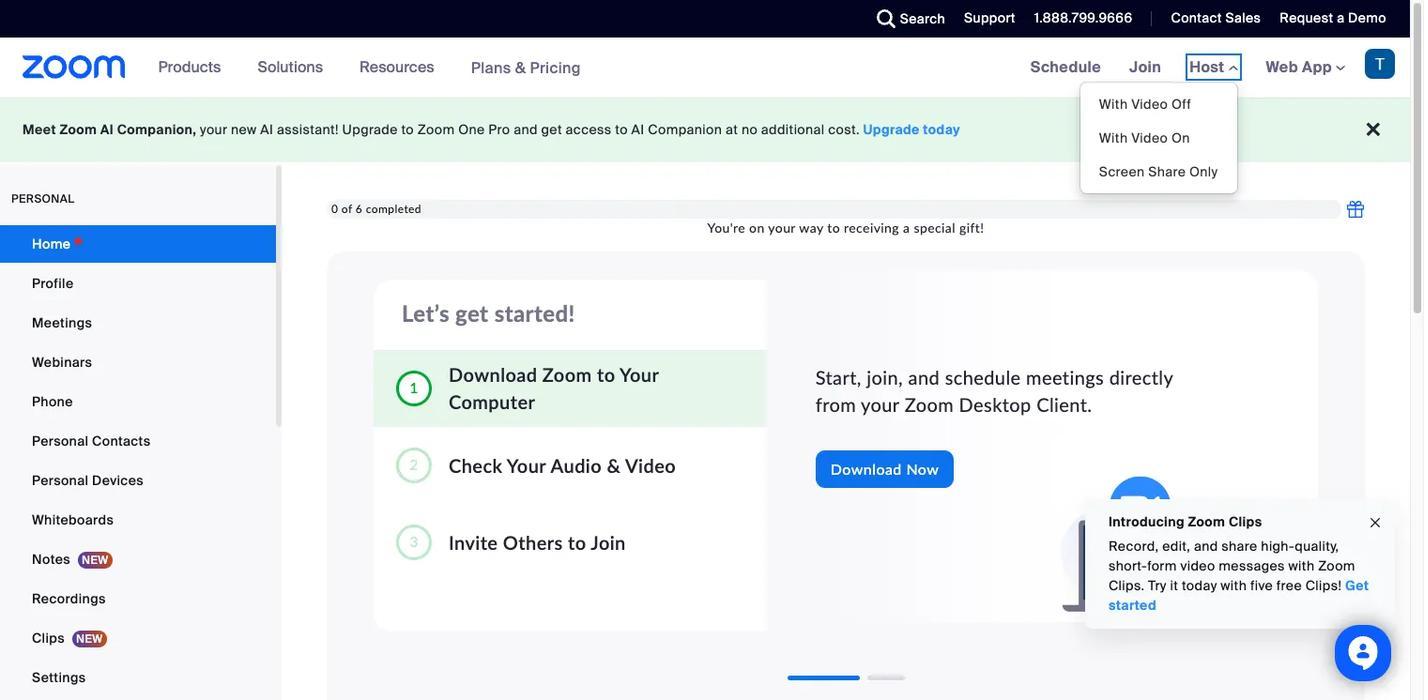 Task type: locate. For each thing, give the bounding box(es) containing it.
with up screen
[[1099, 130, 1128, 146]]

2 upgrade from the left
[[864, 121, 920, 138]]

2 horizontal spatial ai
[[632, 121, 645, 138]]

with up with video on
[[1099, 96, 1128, 113]]

companion
[[648, 121, 722, 138]]

and up video
[[1194, 538, 1218, 555]]

search
[[900, 10, 946, 27]]

now
[[907, 460, 939, 478]]

0 horizontal spatial and
[[514, 121, 538, 138]]

zoom down schedule
[[905, 393, 954, 416]]

video left off
[[1132, 96, 1168, 113]]

0 vertical spatial clips
[[1229, 514, 1263, 531]]

0 vertical spatial with
[[1289, 558, 1315, 575]]

meetings link
[[0, 304, 276, 342]]

download now
[[831, 460, 939, 478]]

video for on
[[1132, 130, 1168, 146]]

2 personal from the top
[[32, 472, 89, 489]]

personal up whiteboards
[[32, 472, 89, 489]]

access
[[566, 121, 612, 138]]

and right join,
[[909, 366, 940, 389]]

0 horizontal spatial with
[[1221, 578, 1247, 594]]

1 with from the top
[[1099, 96, 1128, 113]]

1 horizontal spatial join
[[1130, 57, 1162, 77]]

& right the plans
[[515, 58, 526, 77]]

clips up the settings
[[32, 630, 65, 647]]

1 horizontal spatial get
[[541, 121, 562, 138]]

0 vertical spatial your
[[200, 121, 228, 138]]

1 ai from the left
[[100, 121, 114, 138]]

get
[[541, 121, 562, 138], [456, 300, 489, 327]]

1 horizontal spatial a
[[1337, 9, 1345, 26]]

0 vertical spatial with
[[1099, 96, 1128, 113]]

web app button
[[1266, 57, 1346, 77]]

ai left the "companion,"
[[100, 121, 114, 138]]

settings
[[32, 670, 86, 686]]

video
[[1132, 96, 1168, 113], [1132, 130, 1168, 146], [625, 454, 676, 477]]

upgrade
[[342, 121, 398, 138], [864, 121, 920, 138]]

your inside download zoom to your computer
[[620, 363, 659, 386]]

0 vertical spatial video
[[1132, 96, 1168, 113]]

contact sales link
[[1157, 0, 1266, 38], [1171, 9, 1261, 26]]

notes link
[[0, 541, 276, 578]]

zoom inside start, join, and schedule meetings directly from your zoom desktop client.
[[905, 393, 954, 416]]

let's get started!
[[402, 300, 575, 327]]

and inside record, edit, and share high-quality, short-form video messages with zoom clips. try it today with five free clips!
[[1194, 538, 1218, 555]]

a left special
[[903, 220, 910, 236]]

contacts
[[92, 433, 151, 450]]

it
[[1171, 578, 1179, 594]]

1 horizontal spatial today
[[1182, 578, 1218, 594]]

your inside start, join, and schedule meetings directly from your zoom desktop client.
[[861, 393, 900, 416]]

download up computer
[[449, 363, 538, 386]]

0 vertical spatial &
[[515, 58, 526, 77]]

get left access
[[541, 121, 562, 138]]

zoom inside download zoom to your computer
[[543, 363, 592, 386]]

0 vertical spatial personal
[[32, 433, 89, 450]]

1 horizontal spatial upgrade
[[864, 121, 920, 138]]

at
[[726, 121, 738, 138]]

1 vertical spatial personal
[[32, 472, 89, 489]]

0 vertical spatial and
[[514, 121, 538, 138]]

0 vertical spatial join
[[1130, 57, 1162, 77]]

upgrade down product information navigation
[[342, 121, 398, 138]]

1 vertical spatial video
[[1132, 130, 1168, 146]]

on
[[749, 220, 765, 236]]

screen share only link
[[1081, 155, 1237, 189]]

1 horizontal spatial and
[[909, 366, 940, 389]]

meetings
[[1026, 366, 1104, 389]]

1 horizontal spatial your
[[768, 220, 796, 236]]

0 horizontal spatial download
[[449, 363, 538, 386]]

of
[[342, 202, 352, 216]]

your inside meet zoom ai companion, footer
[[200, 121, 228, 138]]

whiteboards link
[[0, 501, 276, 539]]

join up with video off
[[1130, 57, 1162, 77]]

personal
[[11, 192, 75, 207]]

6
[[356, 202, 363, 216]]

1 vertical spatial with
[[1099, 130, 1128, 146]]

client.
[[1037, 393, 1093, 416]]

personal contacts
[[32, 433, 151, 450]]

meet zoom ai companion, footer
[[0, 98, 1410, 162]]

1 vertical spatial &
[[607, 454, 621, 477]]

today inside meet zoom ai companion, footer
[[923, 121, 961, 138]]

1 vertical spatial with
[[1221, 578, 1247, 594]]

0 horizontal spatial today
[[923, 121, 961, 138]]

2 horizontal spatial your
[[861, 393, 900, 416]]

with down messages on the bottom of page
[[1221, 578, 1247, 594]]

2 vertical spatial video
[[625, 454, 676, 477]]

banner
[[0, 38, 1410, 194]]

0 vertical spatial today
[[923, 121, 961, 138]]

download
[[449, 363, 538, 386], [831, 460, 902, 478]]

ai left companion
[[632, 121, 645, 138]]

meet zoom ai companion, your new ai assistant! upgrade to zoom one pro and get access to ai companion at no additional cost. upgrade today
[[23, 121, 961, 138]]

2 vertical spatial and
[[1194, 538, 1218, 555]]

started
[[1109, 597, 1157, 614]]

others
[[503, 531, 563, 554]]

0 horizontal spatial &
[[515, 58, 526, 77]]

1 personal from the top
[[32, 433, 89, 450]]

& right audio
[[607, 454, 621, 477]]

1 horizontal spatial &
[[607, 454, 621, 477]]

0 vertical spatial your
[[620, 363, 659, 386]]

recordings
[[32, 591, 106, 608]]

get started
[[1109, 578, 1369, 614]]

0 horizontal spatial get
[[456, 300, 489, 327]]

download inside "button"
[[831, 460, 902, 478]]

1 vertical spatial clips
[[32, 630, 65, 647]]

no
[[742, 121, 758, 138]]

download inside download zoom to your computer
[[449, 363, 538, 386]]

cost.
[[828, 121, 860, 138]]

1 vertical spatial download
[[831, 460, 902, 478]]

join
[[1130, 57, 1162, 77], [591, 531, 626, 554]]

zoom up "clips!"
[[1319, 558, 1356, 575]]

download left "now"
[[831, 460, 902, 478]]

way
[[799, 220, 824, 236]]

0 horizontal spatial your
[[200, 121, 228, 138]]

zoom inside record, edit, and share high-quality, short-form video messages with zoom clips. try it today with five free clips!
[[1319, 558, 1356, 575]]

start, join, and schedule meetings directly from your zoom desktop client.
[[816, 366, 1174, 416]]

your left new
[[200, 121, 228, 138]]

get inside meet zoom ai companion, footer
[[541, 121, 562, 138]]

video right audio
[[625, 454, 676, 477]]

zoom up the edit,
[[1188, 514, 1226, 531]]

banner containing products
[[0, 38, 1410, 194]]

close image
[[1368, 512, 1383, 534]]

1 horizontal spatial ai
[[260, 121, 273, 138]]

computer
[[449, 391, 535, 413]]

request
[[1280, 9, 1334, 26]]

0 vertical spatial a
[[1337, 9, 1345, 26]]

0 horizontal spatial upgrade
[[342, 121, 398, 138]]

0 horizontal spatial a
[[903, 220, 910, 236]]

introducing zoom clips
[[1109, 514, 1263, 531]]

1 horizontal spatial your
[[620, 363, 659, 386]]

demo
[[1349, 9, 1387, 26]]

personal menu menu
[[0, 225, 276, 701]]

video inside "with video off" link
[[1132, 96, 1168, 113]]

2 horizontal spatial and
[[1194, 538, 1218, 555]]

3 ai from the left
[[632, 121, 645, 138]]

personal for personal contacts
[[32, 433, 89, 450]]

request a demo link
[[1266, 0, 1410, 38], [1280, 9, 1387, 26]]

a
[[1337, 9, 1345, 26], [903, 220, 910, 236]]

try
[[1149, 578, 1167, 594]]

contact
[[1171, 9, 1222, 26]]

join inside join link
[[1130, 57, 1162, 77]]

zoom down 'started!'
[[543, 363, 592, 386]]

with for with video on
[[1099, 130, 1128, 146]]

webinars link
[[0, 344, 276, 381]]

and for start, join, and schedule meetings directly from your zoom desktop client.
[[909, 366, 940, 389]]

your down join,
[[861, 393, 900, 416]]

0 vertical spatial download
[[449, 363, 538, 386]]

with for with video off
[[1099, 96, 1128, 113]]

0 vertical spatial get
[[541, 121, 562, 138]]

home link
[[0, 225, 276, 263]]

to inside download zoom to your computer
[[597, 363, 616, 386]]

and inside start, join, and schedule meetings directly from your zoom desktop client.
[[909, 366, 940, 389]]

video left on
[[1132, 130, 1168, 146]]

clips inside personal menu "menu"
[[32, 630, 65, 647]]

0 horizontal spatial ai
[[100, 121, 114, 138]]

support
[[964, 9, 1016, 26]]

a left demo
[[1337, 9, 1345, 26]]

zoom right meet
[[60, 121, 97, 138]]

0 horizontal spatial join
[[591, 531, 626, 554]]

2 with from the top
[[1099, 130, 1128, 146]]

with video off link
[[1081, 87, 1237, 121]]

with up free
[[1289, 558, 1315, 575]]

personal down phone
[[32, 433, 89, 450]]

meet
[[23, 121, 56, 138]]

1 vertical spatial and
[[909, 366, 940, 389]]

whiteboards
[[32, 512, 114, 529]]

0 horizontal spatial your
[[507, 454, 546, 477]]

your right on
[[768, 220, 796, 236]]

phone
[[32, 393, 73, 410]]

1 horizontal spatial download
[[831, 460, 902, 478]]

profile link
[[0, 265, 276, 302]]

and right pro at top
[[514, 121, 538, 138]]

download now button
[[816, 451, 954, 488]]

clips up share
[[1229, 514, 1263, 531]]

zoom left one
[[418, 121, 455, 138]]

join right others
[[591, 531, 626, 554]]

share
[[1222, 538, 1258, 555]]

0 horizontal spatial clips
[[32, 630, 65, 647]]

upgrade right cost.
[[864, 121, 920, 138]]

check
[[449, 454, 503, 477]]

get right let's
[[456, 300, 489, 327]]

ai right new
[[260, 121, 273, 138]]

special
[[914, 220, 956, 236]]

2 vertical spatial your
[[861, 393, 900, 416]]

web app
[[1266, 57, 1332, 77]]

you're
[[708, 220, 746, 236]]

and for record, edit, and share high-quality, short-form video messages with zoom clips. try it today with five free clips!
[[1194, 538, 1218, 555]]

webinars
[[32, 354, 92, 371]]

1 vertical spatial join
[[591, 531, 626, 554]]

with
[[1099, 96, 1128, 113], [1099, 130, 1128, 146]]

video inside with video on link
[[1132, 130, 1168, 146]]

1 vertical spatial today
[[1182, 578, 1218, 594]]



Task type: describe. For each thing, give the bounding box(es) containing it.
2 ai from the left
[[260, 121, 273, 138]]

clips.
[[1109, 578, 1145, 594]]

3
[[410, 532, 419, 550]]

with video on
[[1099, 130, 1191, 146]]

invite others to join
[[449, 531, 626, 554]]

clips link
[[0, 620, 276, 657]]

resources button
[[360, 38, 443, 98]]

download for download now
[[831, 460, 902, 478]]

receiving
[[844, 220, 900, 236]]

start,
[[816, 366, 862, 389]]

1 horizontal spatial with
[[1289, 558, 1315, 575]]

sales
[[1226, 9, 1261, 26]]

1 horizontal spatial clips
[[1229, 514, 1263, 531]]

personal devices link
[[0, 462, 276, 500]]

1 upgrade from the left
[[342, 121, 398, 138]]

messages
[[1219, 558, 1285, 575]]

only
[[1190, 163, 1218, 180]]

products
[[158, 57, 221, 77]]

web
[[1266, 57, 1299, 77]]

today inside record, edit, and share high-quality, short-form video messages with zoom clips. try it today with five free clips!
[[1182, 578, 1218, 594]]

download for download zoom to your computer
[[449, 363, 538, 386]]

meetings navigation
[[1017, 38, 1410, 194]]

introducing
[[1109, 514, 1185, 531]]

upgrade today link
[[864, 121, 961, 138]]

app
[[1302, 57, 1332, 77]]

search button
[[863, 0, 950, 38]]

record, edit, and share high-quality, short-form video messages with zoom clips. try it today with five free clips!
[[1109, 538, 1356, 594]]

and inside meet zoom ai companion, footer
[[514, 121, 538, 138]]

1
[[410, 378, 419, 396]]

schedule
[[945, 366, 1021, 389]]

download zoom to your computer
[[449, 363, 659, 413]]

you're on your way to receiving a special gift!
[[708, 220, 985, 236]]

settings link
[[0, 659, 276, 697]]

personal for personal devices
[[32, 472, 89, 489]]

join link
[[1116, 38, 1176, 98]]

short-
[[1109, 558, 1148, 575]]

plans & pricing
[[471, 58, 581, 77]]

on
[[1172, 130, 1191, 146]]

desktop
[[959, 393, 1032, 416]]

share
[[1149, 163, 1186, 180]]

join,
[[867, 366, 903, 389]]

get
[[1346, 578, 1369, 594]]

additional
[[761, 121, 825, 138]]

recordings link
[[0, 580, 276, 618]]

new
[[231, 121, 257, 138]]

0 of 6 completed
[[331, 202, 422, 216]]

screen share only
[[1099, 163, 1218, 180]]

1 vertical spatial get
[[456, 300, 489, 327]]

pricing
[[530, 58, 581, 77]]

profile
[[32, 275, 74, 292]]

home
[[32, 236, 71, 253]]

one
[[458, 121, 485, 138]]

off
[[1172, 96, 1192, 113]]

screen
[[1099, 163, 1145, 180]]

1 vertical spatial your
[[507, 454, 546, 477]]

solutions button
[[258, 38, 332, 98]]

phone link
[[0, 383, 276, 421]]

let's
[[402, 300, 450, 327]]

completed
[[366, 202, 422, 216]]

edit,
[[1163, 538, 1191, 555]]

video for off
[[1132, 96, 1168, 113]]

1.888.799.9666
[[1035, 9, 1133, 26]]

free
[[1277, 578, 1303, 594]]

check your audio & video
[[449, 454, 676, 477]]

zoom logo image
[[23, 55, 125, 79]]

product information navigation
[[144, 38, 595, 99]]

1 vertical spatial a
[[903, 220, 910, 236]]

schedule
[[1031, 57, 1102, 77]]

personal devices
[[32, 472, 144, 489]]

audio
[[551, 454, 602, 477]]

started!
[[495, 300, 575, 327]]

high-
[[1261, 538, 1295, 555]]

gift!
[[960, 220, 985, 236]]

request a demo
[[1280, 9, 1387, 26]]

& inside product information navigation
[[515, 58, 526, 77]]

profile picture image
[[1365, 49, 1395, 79]]

personal contacts link
[[0, 423, 276, 460]]

schedule link
[[1017, 38, 1116, 98]]

pro
[[489, 121, 510, 138]]

five
[[1251, 578, 1273, 594]]

host button
[[1190, 57, 1238, 77]]

companion,
[[117, 121, 197, 138]]

with video on link
[[1081, 121, 1237, 155]]

quality,
[[1295, 538, 1339, 555]]

invite
[[449, 531, 498, 554]]

assistant!
[[277, 121, 339, 138]]

clips!
[[1306, 578, 1342, 594]]

record,
[[1109, 538, 1159, 555]]

1 vertical spatial your
[[768, 220, 796, 236]]

get started link
[[1109, 578, 1369, 614]]

2
[[410, 455, 419, 473]]

contact sales
[[1171, 9, 1261, 26]]

meetings
[[32, 315, 92, 331]]



Task type: vqa. For each thing, say whether or not it's contained in the screenshot.
HOST
yes



